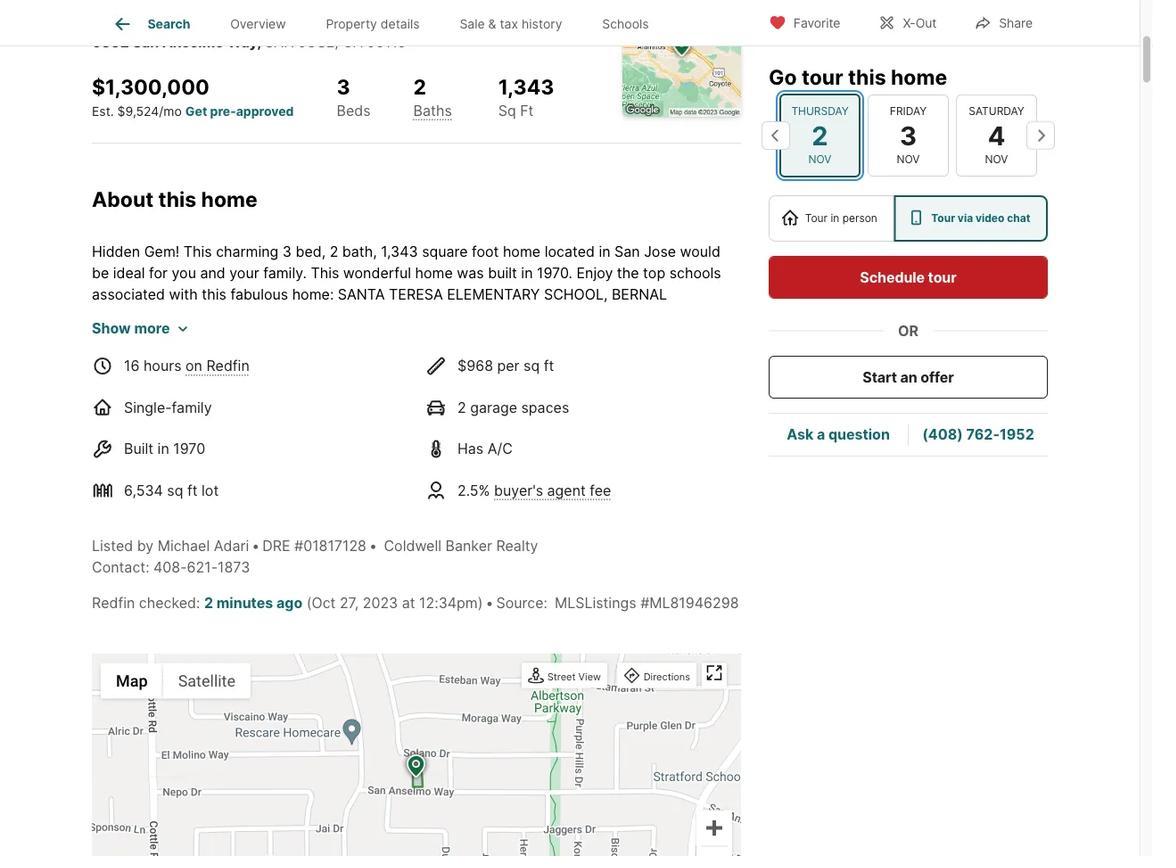 Task type: locate. For each thing, give the bounding box(es) containing it.
nov down friday
[[897, 153, 920, 166]]

home up friday
[[891, 64, 947, 89]]

and up spaces
[[522, 371, 548, 389]]

home
[[891, 64, 947, 89], [201, 186, 258, 211], [503, 243, 541, 260], [415, 264, 453, 282]]

1 horizontal spatial hours
[[292, 371, 330, 389]]

overview tab
[[210, 3, 306, 45]]

this up home:
[[311, 264, 339, 282]]

property details tab
[[306, 3, 440, 45]]

tour inside tour in person option
[[805, 212, 828, 225]]

square
[[422, 243, 468, 260]]

in left person
[[831, 212, 840, 225]]

street view
[[547, 670, 601, 682]]

2 nov from the left
[[897, 153, 920, 166]]

1 vertical spatial with
[[334, 371, 363, 389]]

1 horizontal spatial redfin
[[206, 357, 250, 374]]

the up to
[[495, 328, 517, 346]]

list box containing tour in person
[[769, 195, 1048, 242]]

menu bar
[[101, 663, 251, 699]]

ask
[[787, 426, 814, 443]]

ideal right is
[[181, 328, 213, 346]]

3 nov from the left
[[985, 153, 1008, 166]]

1,343 up ft on the top
[[498, 74, 554, 99]]

satellite button
[[163, 663, 251, 699]]

1 vertical spatial santa
[[266, 307, 313, 324]]

hours down is
[[144, 357, 182, 374]]

high
[[376, 307, 411, 324]]

1 horizontal spatial and
[[465, 328, 491, 346]]

1 , from the left
[[257, 33, 261, 50]]

0 horizontal spatial school,
[[199, 307, 262, 324]]

adari
[[214, 537, 249, 555]]

1 horizontal spatial santa
[[338, 286, 385, 303]]

hours down appliances
[[292, 371, 330, 389]]

1 tour from the left
[[805, 212, 828, 225]]

2 horizontal spatial and
[[522, 371, 548, 389]]

0 horizontal spatial 1,343
[[381, 243, 418, 260]]

that
[[135, 328, 162, 346]]

ft
[[520, 102, 534, 119]]

kitchen down ambience
[[406, 350, 455, 367]]

0 vertical spatial redfin
[[206, 357, 250, 374]]

school, down fabulous
[[199, 307, 262, 324]]

tour up thursday
[[802, 64, 843, 89]]

1 vertical spatial ideal
[[181, 328, 213, 346]]

6,534 sq ft lot
[[124, 481, 219, 499]]

0 vertical spatial sq
[[524, 357, 540, 374]]

tour in person option
[[769, 195, 894, 242]]

the down elementary
[[483, 307, 509, 324]]

2 horizontal spatial tour
[[928, 268, 957, 286]]

1 horizontal spatial this
[[202, 286, 226, 303]]

tour via video chat
[[931, 212, 1030, 225]]

tour inside tour via video chat option
[[931, 212, 955, 225]]

in inside option
[[831, 212, 840, 225]]

1 nov from the left
[[809, 153, 832, 166]]

at
[[402, 594, 415, 612]]

sale & tax history
[[460, 16, 562, 31]]

tour for schedule
[[928, 268, 957, 286]]

$9,524
[[117, 103, 159, 118]]

-
[[171, 0, 176, 15]]

1 horizontal spatial ft
[[544, 357, 554, 374]]

minutes
[[216, 594, 273, 612]]

0 horizontal spatial nov
[[809, 153, 832, 166]]

0 vertical spatial this
[[183, 243, 212, 260]]

0 vertical spatial kitchen
[[513, 307, 562, 324]]

has
[[458, 440, 484, 457]]

408-
[[153, 559, 187, 576]]

1 horizontal spatial tour
[[802, 64, 843, 89]]

1 vertical spatial #
[[640, 594, 649, 612]]

, left ca
[[335, 33, 339, 50]]

0 horizontal spatial teresa
[[317, 307, 372, 324]]

about
[[92, 186, 154, 211]]

0 horizontal spatial ideal
[[113, 264, 145, 282]]

a inside hidden gem! this charming 3 bed, 2 bath, 1,343 square foot home located in san jose would be ideal for you and your family. this wonderful home was built in 1970. enjoy the top schools associated with this fabulous home: santa teresa elementary school, bernal intermediate school, santa teresa high school. the kitchen features an attractive island that is ideal for entertaining. enjoy the ambience and the warmth provided by the home's fireplace. the stainless steel appliances in the kitchen add to the space's elegant atmosphere. keep the kids entertained for hours with the beautiful backyard and pool area. contact me for a private tour today!
[[727, 371, 735, 389]]

(408)
[[922, 426, 963, 443]]

an left offer
[[900, 368, 917, 386]]

san
[[265, 33, 294, 50]]

and right you on the left of page
[[200, 264, 225, 282]]

entertained
[[188, 371, 266, 389]]

share
[[999, 16, 1033, 31]]

previous image
[[762, 121, 790, 150]]

single-
[[124, 398, 172, 416]]

list box
[[769, 195, 1048, 242]]

schedule tour
[[860, 268, 957, 286]]

1 horizontal spatial ,
[[335, 33, 339, 50]]

0 vertical spatial 3
[[337, 74, 350, 99]]

1 vertical spatial san
[[615, 243, 640, 260]]

for up "stainless"
[[217, 328, 236, 346]]

1 vertical spatial tour
[[928, 268, 957, 286]]

0 vertical spatial and
[[200, 264, 225, 282]]

kids
[[156, 371, 184, 389]]

school,
[[544, 286, 608, 303], [199, 307, 262, 324]]

1 vertical spatial an
[[900, 368, 917, 386]]

1 horizontal spatial a
[[817, 426, 825, 443]]

6,534
[[124, 481, 163, 499]]

santa
[[338, 286, 385, 303], [266, 307, 313, 324]]

2 horizontal spatial this
[[848, 64, 886, 89]]

2 inside thursday 2 nov
[[812, 120, 828, 151]]

jose
[[644, 243, 676, 260]]

0 horizontal spatial with
[[169, 286, 198, 303]]

warmth
[[521, 328, 572, 346]]

0 vertical spatial santa
[[338, 286, 385, 303]]

est.
[[92, 103, 114, 118]]

more
[[134, 320, 170, 337]]

nov down 4
[[985, 153, 1008, 166]]

1 horizontal spatial with
[[334, 371, 363, 389]]

tour right schedule
[[928, 268, 957, 286]]

this up thursday
[[848, 64, 886, 89]]

an down bernal
[[626, 307, 642, 324]]

2 inside 2 baths
[[413, 74, 426, 99]]

with down appliances
[[334, 371, 363, 389]]

3 down friday
[[900, 120, 917, 151]]

2 right bed,
[[330, 243, 338, 260]]

a right 'ask'
[[817, 426, 825, 443]]

2 left garage
[[458, 398, 466, 416]]

0 vertical spatial this
[[848, 64, 886, 89]]

home up built
[[503, 243, 541, 260]]

enjoy down located
[[577, 264, 613, 282]]

charming
[[216, 243, 279, 260]]

santa up entertaining.
[[266, 307, 313, 324]]

1 vertical spatial this
[[158, 186, 196, 211]]

details
[[381, 16, 420, 31]]

the down is
[[158, 350, 184, 367]]

0 vertical spatial an
[[626, 307, 642, 324]]

has a/c
[[458, 440, 513, 457]]

# right mlslistings
[[640, 594, 649, 612]]

by inside hidden gem! this charming 3 bed, 2 bath, 1,343 square foot home located in san jose would be ideal for you and your family. this wonderful home was built in 1970. enjoy the top schools associated with this fabulous home: santa teresa elementary school, bernal intermediate school, santa teresa high school. the kitchen features an attractive island that is ideal for entertaining. enjoy the ambience and the warmth provided by the home's fireplace. the stainless steel appliances in the kitchen add to the space's elegant atmosphere. keep the kids entertained for hours with the beautiful backyard and pool area. contact me for a private tour today!
[[639, 328, 656, 346]]

atmosphere.
[[642, 350, 727, 367]]

map entry image
[[623, 0, 741, 117]]

beautiful
[[393, 371, 452, 389]]

offer
[[921, 368, 954, 386]]

banker
[[445, 537, 492, 555]]

tour down kids
[[142, 393, 170, 410]]

0 horizontal spatial an
[[626, 307, 642, 324]]

was
[[457, 264, 484, 282]]

redfin right on
[[206, 357, 250, 374]]

ft left lot
[[187, 481, 198, 499]]

• right 01817128
[[369, 537, 377, 555]]

the down high
[[370, 328, 392, 346]]

appliances
[[288, 350, 360, 367]]

for down gem!
[[149, 264, 168, 282]]

home down square
[[415, 264, 453, 282]]

san down the search
[[132, 33, 159, 50]]

per
[[497, 357, 520, 374]]

2 inside hidden gem! this charming 3 bed, 2 bath, 1,343 square foot home located in san jose would be ideal for you and your family. this wonderful home was built in 1970. enjoy the top schools associated with this fabulous home: santa teresa elementary school, bernal intermediate school, santa teresa high school. the kitchen features an attractive island that is ideal for entertaining. enjoy the ambience and the warmth provided by the home's fireplace. the stainless steel appliances in the kitchen add to the space's elegant atmosphere. keep the kids entertained for hours with the beautiful backyard and pool area. contact me for a private tour today!
[[330, 243, 338, 260]]

1 vertical spatial kitchen
[[406, 350, 455, 367]]

sale
[[136, 0, 167, 15]]

0 horizontal spatial #
[[294, 537, 303, 555]]

1 horizontal spatial by
[[639, 328, 656, 346]]

a right the me at the right of the page
[[727, 371, 735, 389]]

gem!
[[144, 243, 179, 260]]

1 horizontal spatial nov
[[897, 153, 920, 166]]

1 horizontal spatial 3
[[337, 74, 350, 99]]

0 horizontal spatial this
[[183, 243, 212, 260]]

0 horizontal spatial ft
[[187, 481, 198, 499]]

in right built
[[521, 264, 533, 282]]

2 vertical spatial this
[[202, 286, 226, 303]]

sq right per
[[524, 357, 540, 374]]

3 up family.
[[283, 243, 292, 260]]

fabulous
[[230, 286, 288, 303]]

this left fabulous
[[202, 286, 226, 303]]

nov down thursday
[[809, 153, 832, 166]]

0 vertical spatial enjoy
[[577, 264, 613, 282]]

12:34pm)
[[419, 594, 483, 612]]

0 vertical spatial teresa
[[389, 286, 443, 303]]

add
[[459, 350, 485, 367]]

1 vertical spatial redfin
[[92, 594, 135, 612]]

$1,300,000 est. $9,524 /mo get pre-approved
[[92, 74, 294, 118]]

1 vertical spatial enjoy
[[329, 328, 366, 346]]

None button
[[779, 93, 861, 177], [868, 94, 949, 177], [956, 94, 1037, 177], [779, 93, 861, 177], [868, 94, 949, 177], [956, 94, 1037, 177]]

762-
[[966, 426, 1000, 443]]

1 vertical spatial sq
[[167, 481, 183, 499]]

, down 'overview'
[[257, 33, 261, 50]]

0 horizontal spatial tour
[[805, 212, 828, 225]]

person
[[843, 212, 877, 225]]

nov for 3
[[897, 153, 920, 166]]

1 horizontal spatial the
[[483, 307, 509, 324]]

tour left via
[[931, 212, 955, 225]]

in right located
[[599, 243, 611, 260]]

san left the jose
[[615, 243, 640, 260]]

0 horizontal spatial the
[[158, 350, 184, 367]]

tour left person
[[805, 212, 828, 225]]

redfin down contact:
[[92, 594, 135, 612]]

nov inside friday 3 nov
[[897, 153, 920, 166]]

the up bernal
[[617, 264, 639, 282]]

an inside hidden gem! this charming 3 bed, 2 bath, 1,343 square foot home located in san jose would be ideal for you and your family. this wonderful home was built in 1970. enjoy the top schools associated with this fabulous home: santa teresa elementary school, bernal intermediate school, santa teresa high school. the kitchen features an attractive island that is ideal for entertaining. enjoy the ambience and the warmth provided by the home's fireplace. the stainless steel appliances in the kitchen add to the space's elegant atmosphere. keep the kids entertained for hours with the beautiful backyard and pool area. contact me for a private tour today!
[[626, 307, 642, 324]]

0 vertical spatial by
[[639, 328, 656, 346]]

1 horizontal spatial #
[[640, 594, 649, 612]]

3 up beds at the top of the page
[[337, 74, 350, 99]]

by up contact:
[[137, 537, 154, 555]]

this right the about
[[158, 186, 196, 211]]

nov inside the saturday 4 nov
[[985, 153, 1008, 166]]

with down you on the left of page
[[169, 286, 198, 303]]

area.
[[585, 371, 618, 389]]

27,
[[340, 594, 359, 612]]

by down attractive at the top right of page
[[639, 328, 656, 346]]

2 horizontal spatial nov
[[985, 153, 1008, 166]]

hours inside hidden gem! this charming 3 bed, 2 bath, 1,343 square foot home located in san jose would be ideal for you and your family. this wonderful home was built in 1970. enjoy the top schools associated with this fabulous home: santa teresa elementary school, bernal intermediate school, santa teresa high school. the kitchen features an attractive island that is ideal for entertaining. enjoy the ambience and the warmth provided by the home's fireplace. the stainless steel appliances in the kitchen add to the space's elegant atmosphere. keep the kids entertained for hours with the beautiful backyard and pool area. contact me for a private tour today!
[[292, 371, 330, 389]]

1 horizontal spatial kitchen
[[513, 307, 562, 324]]

0 vertical spatial #
[[294, 537, 303, 555]]

0 horizontal spatial and
[[200, 264, 225, 282]]

1 horizontal spatial school,
[[544, 286, 608, 303]]

kitchen up warmth
[[513, 307, 562, 324]]

and up add
[[465, 328, 491, 346]]

• left dre
[[252, 537, 260, 555]]

0 horizontal spatial ,
[[257, 33, 261, 50]]

for
[[149, 264, 168, 282], [217, 328, 236, 346], [270, 371, 288, 389], [705, 371, 723, 389]]

this
[[183, 243, 212, 260], [311, 264, 339, 282]]

property details
[[326, 16, 420, 31]]

1 vertical spatial school,
[[199, 307, 262, 324]]

1 horizontal spatial enjoy
[[577, 264, 613, 282]]

1 vertical spatial a
[[817, 426, 825, 443]]

tab list
[[92, 0, 683, 45]]

favorite
[[794, 16, 841, 31]]

0 vertical spatial tour
[[802, 64, 843, 89]]

sq right 6,534
[[167, 481, 183, 499]]

1 horizontal spatial 1,343
[[498, 74, 554, 99]]

listed
[[92, 537, 133, 555]]

ft down warmth
[[544, 357, 554, 374]]

enjoy up appliances
[[329, 328, 366, 346]]

1 vertical spatial 3
[[900, 120, 917, 151]]

teresa up high
[[389, 286, 443, 303]]

2 horizontal spatial 3
[[900, 120, 917, 151]]

this up you on the left of page
[[183, 243, 212, 260]]

# right dre
[[294, 537, 303, 555]]

ask a question link
[[787, 426, 890, 443]]

saturday
[[969, 105, 1024, 118]]

0 horizontal spatial kitchen
[[406, 350, 455, 367]]

&
[[488, 16, 496, 31]]

0 horizontal spatial tour
[[142, 393, 170, 410]]

1 vertical spatial the
[[158, 350, 184, 367]]

x-out button
[[863, 4, 952, 41]]

1 horizontal spatial san
[[615, 243, 640, 260]]

favorite button
[[753, 4, 856, 41]]

question
[[828, 426, 890, 443]]

1 horizontal spatial •
[[369, 537, 377, 555]]

tour
[[802, 64, 843, 89], [928, 268, 957, 286], [142, 393, 170, 410]]

teresa down home:
[[317, 307, 372, 324]]

2 vertical spatial tour
[[142, 393, 170, 410]]

0 horizontal spatial enjoy
[[329, 328, 366, 346]]

1 horizontal spatial tour
[[931, 212, 955, 225]]

school, up features
[[544, 286, 608, 303]]

0 horizontal spatial 3
[[283, 243, 292, 260]]

4
[[988, 120, 1005, 151]]

2 up baths link
[[413, 74, 426, 99]]

tour inside button
[[928, 268, 957, 286]]

directions
[[644, 670, 690, 682]]

history
[[522, 16, 562, 31]]

family
[[172, 398, 212, 416]]

on
[[186, 357, 202, 374]]

ideal up associated
[[113, 264, 145, 282]]

2 down thursday
[[812, 120, 828, 151]]

nov inside thursday 2 nov
[[809, 153, 832, 166]]

2 vertical spatial 3
[[283, 243, 292, 260]]

2 tour from the left
[[931, 212, 955, 225]]

• left 'source:'
[[486, 594, 494, 612]]

hidden
[[92, 243, 140, 260]]

agent
[[547, 481, 586, 499]]

1 vertical spatial by
[[137, 537, 154, 555]]

1,343 up "wonderful"
[[381, 243, 418, 260]]

tab list containing search
[[92, 0, 683, 45]]

be
[[92, 264, 109, 282]]

santa down "wonderful"
[[338, 286, 385, 303]]

2
[[413, 74, 426, 99], [812, 120, 828, 151], [330, 243, 338, 260], [458, 398, 466, 416], [204, 594, 213, 612]]



Task type: describe. For each thing, give the bounding box(es) containing it.
0 horizontal spatial •
[[252, 537, 260, 555]]

friday
[[890, 105, 927, 118]]

2 , from the left
[[335, 33, 339, 50]]

tour for tour via video chat
[[931, 212, 955, 225]]

0 vertical spatial san
[[132, 33, 159, 50]]

1,343 inside hidden gem! this charming 3 bed, 2 bath, 1,343 square foot home located in san jose would be ideal for you and your family. this wonderful home was built in 1970. enjoy the top schools associated with this fabulous home: santa teresa elementary school, bernal intermediate school, santa teresa high school. the kitchen features an attractive island that is ideal for entertaining. enjoy the ambience and the warmth provided by the home's fireplace. the stainless steel appliances in the kitchen add to the space's elegant atmosphere. keep the kids entertained for hours with the beautiful backyard and pool area. contact me for a private tour today!
[[381, 243, 418, 260]]

baths
[[413, 101, 452, 119]]

sq
[[498, 102, 516, 119]]

next image
[[1027, 121, 1055, 150]]

0 vertical spatial school,
[[544, 286, 608, 303]]

associated
[[92, 286, 165, 303]]

/mo
[[159, 103, 182, 118]]

elegant
[[588, 350, 638, 367]]

the left beautiful
[[367, 371, 389, 389]]

start an offer button
[[769, 356, 1048, 399]]

located
[[545, 243, 595, 260]]

0 vertical spatial 1,343
[[498, 74, 554, 99]]

1970.
[[537, 264, 573, 282]]

for sale - active
[[108, 0, 224, 15]]

$968
[[458, 357, 493, 374]]

contact:
[[92, 559, 149, 576]]

0 vertical spatial with
[[169, 286, 198, 303]]

saturday 4 nov
[[969, 105, 1024, 166]]

01817128
[[303, 537, 367, 555]]

about this home
[[92, 186, 258, 211]]

approved
[[236, 103, 294, 118]]

top
[[643, 264, 665, 282]]

pool
[[552, 371, 581, 389]]

sale & tax history tab
[[440, 3, 582, 45]]

1970
[[173, 440, 205, 457]]

2 garage spaces
[[458, 398, 569, 416]]

in right built on the bottom
[[158, 440, 169, 457]]

1 vertical spatial and
[[465, 328, 491, 346]]

3 beds
[[337, 74, 371, 119]]

start an offer
[[863, 368, 954, 386]]

beds
[[337, 101, 371, 119]]

island
[[92, 328, 131, 346]]

ask a question
[[787, 426, 890, 443]]

tour inside hidden gem! this charming 3 bed, 2 bath, 1,343 square foot home located in san jose would be ideal for you and your family. this wonderful home was built in 1970. enjoy the top schools associated with this fabulous home: santa teresa elementary school, bernal intermediate school, santa teresa high school. the kitchen features an attractive island that is ideal for entertaining. enjoy the ambience and the warmth provided by the home's fireplace. the stainless steel appliances in the kitchen add to the space's elegant atmosphere. keep the kids entertained for hours with the beautiful backyard and pool area. contact me for a private tour today!
[[142, 393, 170, 410]]

ml81946298
[[649, 594, 739, 612]]

share button
[[959, 4, 1048, 41]]

map region
[[86, 549, 771, 856]]

family.
[[263, 264, 307, 282]]

(oct
[[307, 594, 336, 612]]

0 horizontal spatial redfin
[[92, 594, 135, 612]]

tour in person
[[805, 212, 877, 225]]

san inside hidden gem! this charming 3 bed, 2 bath, 1,343 square foot home located in san jose would be ideal for you and your family. this wonderful home was built in 1970. enjoy the top schools associated with this fabulous home: santa teresa elementary school, bernal intermediate school, santa teresa high school. the kitchen features an attractive island that is ideal for entertaining. enjoy the ambience and the warmth provided by the home's fireplace. the stainless steel appliances in the kitchen add to the space's elegant atmosphere. keep the kids entertained for hours with the beautiful backyard and pool area. contact me for a private tour today!
[[615, 243, 640, 260]]

source:
[[496, 594, 548, 612]]

the up beautiful
[[380, 350, 402, 367]]

an inside "button"
[[900, 368, 917, 386]]

attractive
[[646, 307, 710, 324]]

buyer's agent fee link
[[494, 481, 611, 499]]

this inside hidden gem! this charming 3 bed, 2 bath, 1,343 square foot home located in san jose would be ideal for you and your family. this wonderful home was built in 1970. enjoy the top schools associated with this fabulous home: santa teresa elementary school, bernal intermediate school, santa teresa high school. the kitchen features an attractive island that is ideal for entertaining. enjoy the ambience and the warmth provided by the home's fireplace. the stainless steel appliances in the kitchen add to the space's elegant atmosphere. keep the kids entertained for hours with the beautiful backyard and pool area. contact me for a private tour today!
[[202, 286, 226, 303]]

thursday 2 nov
[[791, 105, 849, 166]]

show
[[92, 320, 131, 337]]

2 vertical spatial and
[[522, 371, 548, 389]]

go tour this home
[[769, 64, 947, 89]]

is
[[166, 328, 177, 346]]

private
[[92, 393, 138, 410]]

0 vertical spatial ft
[[544, 357, 554, 374]]

start
[[863, 368, 897, 386]]

menu bar containing map
[[101, 663, 251, 699]]

schools
[[669, 264, 721, 282]]

621-
[[187, 559, 218, 576]]

sale
[[460, 16, 485, 31]]

checked:
[[139, 594, 200, 612]]

show more
[[92, 320, 170, 337]]

1,343 sq ft
[[498, 74, 554, 119]]

mlslistings
[[555, 594, 636, 612]]

the down "fireplace."
[[130, 371, 152, 389]]

directions button
[[620, 665, 695, 689]]

schools
[[602, 16, 649, 31]]

search link
[[112, 13, 190, 35]]

tour for tour in person
[[805, 212, 828, 225]]

for right the me at the right of the page
[[705, 371, 723, 389]]

home's
[[686, 328, 734, 346]]

provided
[[576, 328, 635, 346]]

contact: 408-621-1873
[[92, 559, 250, 576]]

1 horizontal spatial ideal
[[181, 328, 213, 346]]

you
[[172, 264, 196, 282]]

3 inside friday 3 nov
[[900, 120, 917, 151]]

tax
[[500, 16, 518, 31]]

via
[[958, 212, 973, 225]]

elementary
[[447, 286, 540, 303]]

get
[[185, 103, 207, 118]]

street view button
[[523, 665, 606, 689]]

tour for go
[[802, 64, 843, 89]]

3 inside hidden gem! this charming 3 bed, 2 bath, 1,343 square foot home located in san jose would be ideal for you and your family. this wonderful home was built in 1970. enjoy the top schools associated with this fabulous home: santa teresa elementary school, bernal intermediate school, santa teresa high school. the kitchen features an attractive island that is ideal for entertaining. enjoy the ambience and the warmth provided by the home's fireplace. the stainless steel appliances in the kitchen add to the space's elegant atmosphere. keep the kids entertained for hours with the beautiful backyard and pool area. contact me for a private tour today!
[[283, 243, 292, 260]]

home up charming
[[201, 186, 258, 211]]

tour via video chat option
[[894, 195, 1048, 242]]

the right to
[[507, 350, 529, 367]]

2.5%
[[458, 481, 490, 499]]

realty
[[496, 537, 538, 555]]

for down steel
[[270, 371, 288, 389]]

3 inside 3 beds
[[337, 74, 350, 99]]

map button
[[101, 663, 163, 699]]

for
[[108, 0, 133, 15]]

0 vertical spatial the
[[483, 307, 509, 324]]

active
[[180, 0, 224, 15]]

1 vertical spatial this
[[311, 264, 339, 282]]

pre-
[[210, 103, 236, 118]]

in right appliances
[[364, 350, 376, 367]]

friday 3 nov
[[890, 105, 927, 166]]

or
[[898, 322, 919, 339]]

intermediate
[[92, 307, 195, 324]]

bath,
[[342, 243, 377, 260]]

me
[[680, 371, 701, 389]]

1 vertical spatial teresa
[[317, 307, 372, 324]]

on redfin link
[[186, 357, 250, 374]]

get pre-approved link
[[185, 103, 294, 118]]

map
[[116, 671, 148, 690]]

0 vertical spatial ideal
[[113, 264, 145, 282]]

anselmo
[[162, 33, 224, 50]]

thursday
[[791, 105, 849, 118]]

1873
[[218, 559, 250, 576]]

school.
[[415, 307, 479, 324]]

fireplace.
[[92, 350, 154, 367]]

contact
[[622, 371, 676, 389]]

coldwell
[[384, 537, 441, 555]]

nov for 2
[[809, 153, 832, 166]]

0 horizontal spatial santa
[[266, 307, 313, 324]]

0 horizontal spatial by
[[137, 537, 154, 555]]

active link
[[180, 0, 224, 15]]

0 horizontal spatial sq
[[167, 481, 183, 499]]

2 baths
[[413, 74, 452, 119]]

ambience
[[396, 328, 461, 346]]

nov for 4
[[985, 153, 1008, 166]]

2 left minutes
[[204, 594, 213, 612]]

0 horizontal spatial hours
[[144, 357, 182, 374]]

schools tab
[[582, 3, 669, 45]]

1 horizontal spatial sq
[[524, 357, 540, 374]]

to
[[489, 350, 503, 367]]

1 horizontal spatial teresa
[[389, 286, 443, 303]]

2 horizontal spatial •
[[486, 594, 494, 612]]

2.5% buyer's agent fee
[[458, 481, 611, 499]]

the down attractive at the top right of page
[[660, 328, 682, 346]]

1 vertical spatial ft
[[187, 481, 198, 499]]



Task type: vqa. For each thing, say whether or not it's contained in the screenshot.
bottom the use
no



